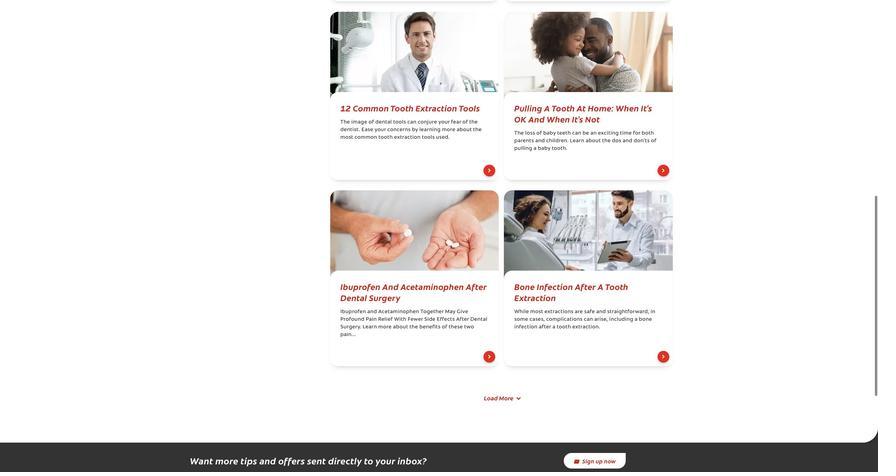 Task type: describe. For each thing, give the bounding box(es) containing it.
most inside the image of dental tools can conjure your fear of the dentist. ease your concerns by learning more about the most common tooth extraction tools used.
[[340, 135, 353, 140]]

may
[[445, 309, 456, 315]]

in
[[651, 309, 656, 315]]

for
[[633, 131, 641, 136]]

can inside while most extractions are safe and straightforward, in some cases, complications can arise, including a bone infection after a tooth extraction.
[[584, 317, 593, 322]]

effects
[[437, 317, 455, 322]]

concerns
[[387, 127, 411, 133]]

a inside the loss of baby teeth can be an exciting time for both parents and children. learn about the dos and don'ts of pulling a baby tooth.
[[534, 146, 537, 151]]

sent
[[307, 455, 326, 467]]

pulling
[[514, 146, 532, 151]]

bone
[[639, 317, 652, 322]]

give
[[457, 309, 468, 315]]

are
[[575, 309, 583, 315]]

straightforward,
[[607, 309, 649, 315]]

parents
[[514, 138, 534, 144]]

inbox?
[[398, 455, 427, 467]]

tooth inside bone infection after a tooth extraction
[[605, 281, 628, 292]]

dentist.
[[340, 127, 360, 133]]

footer containing 12 common tooth extraction tools
[[325, 0, 678, 414]]

fear
[[451, 120, 461, 125]]

more
[[499, 394, 514, 402]]

used.
[[436, 135, 450, 140]]

a inside bone infection after a tooth extraction
[[598, 281, 604, 292]]

ok
[[514, 113, 527, 125]]

more for tools
[[442, 127, 455, 133]]

0 vertical spatial your
[[438, 120, 450, 125]]

dental
[[375, 120, 392, 125]]

ease
[[362, 127, 373, 133]]

infection
[[514, 325, 538, 330]]

directly
[[328, 455, 362, 467]]

after inside bone infection after a tooth extraction
[[575, 281, 596, 292]]

of right loss
[[537, 131, 542, 136]]

by
[[412, 127, 418, 133]]

extractions
[[545, 309, 574, 315]]

tooth inside the image of dental tools can conjure your fear of the dentist. ease your concerns by learning more about the most common tooth extraction tools used.
[[379, 135, 393, 140]]

surgery.
[[340, 325, 361, 330]]

sign up now
[[582, 457, 616, 465]]

side
[[424, 317, 436, 322]]

be
[[583, 131, 589, 136]]

together
[[421, 309, 444, 315]]

arise,
[[594, 317, 608, 322]]

home:
[[588, 102, 614, 114]]

about for extraction
[[457, 127, 472, 133]]

pulling a tooth at home: when it's ok and when it's not
[[514, 102, 652, 125]]

the inside ibuprofen and acetaminophen together may give profound pain relief with fewer side effects after dental surgery. learn more about the benefits of these two pain...
[[410, 325, 418, 330]]

ibuprofen for ibuprofen and acetaminophen together may give profound pain relief with fewer side effects after dental surgery. learn more about the benefits of these two pain...
[[340, 309, 366, 315]]

12
[[340, 102, 351, 114]]

0 horizontal spatial it's
[[572, 113, 583, 125]]

up
[[596, 457, 603, 465]]

2 vertical spatial your
[[376, 455, 395, 467]]

load
[[484, 394, 498, 402]]

dental inside ibuprofen and acetaminophen together may give profound pain relief with fewer side effects after dental surgery. learn more about the benefits of these two pain...
[[470, 317, 488, 322]]

load more button
[[476, 391, 527, 406]]

while
[[514, 309, 529, 315]]

at
[[577, 102, 586, 114]]

including
[[609, 317, 633, 322]]

pain
[[366, 317, 377, 322]]

dos
[[612, 138, 622, 144]]

an
[[591, 131, 597, 136]]

1 vertical spatial tools
[[422, 135, 435, 140]]

learning
[[419, 127, 441, 133]]

common
[[353, 102, 389, 114]]

and inside while most extractions are safe and straightforward, in some cases, complications can arise, including a bone infection after a tooth extraction.
[[596, 309, 606, 315]]

these
[[449, 325, 463, 330]]

the inside the loss of baby teeth can be an exciting time for both parents and children. learn about the dos and don'ts of pulling a baby tooth.
[[602, 138, 611, 144]]

tools
[[459, 102, 480, 114]]

ibuprofen for ibuprofen and acetaminophen after dental surgery
[[340, 281, 381, 292]]

and inside ibuprofen and acetaminophen after dental surgery
[[382, 281, 399, 292]]

learn inside the loss of baby teeth can be an exciting time for both parents and children. learn about the dos and don'ts of pulling a baby tooth.
[[570, 138, 585, 144]]

0 horizontal spatial extraction
[[416, 102, 457, 114]]

complications
[[546, 317, 583, 322]]

don'ts
[[634, 138, 650, 144]]

bone
[[514, 281, 535, 292]]

acetaminophen for after
[[401, 281, 464, 292]]

rounded corner image
[[863, 428, 878, 443]]

about inside the loss of baby teeth can be an exciting time for both parents and children. learn about the dos and don'ts of pulling a baby tooth.
[[586, 138, 601, 144]]

extraction
[[394, 135, 421, 140]]

ibuprofen and acetaminophen together may give profound pain relief with fewer side effects after dental surgery. learn more about the benefits of these two pain...
[[340, 309, 488, 338]]

and inside pulling a tooth at home: when it's ok and when it's not
[[529, 113, 545, 125]]

conjure
[[418, 120, 437, 125]]

want
[[190, 455, 213, 467]]

bone infection after a tooth extraction
[[514, 281, 628, 303]]

after inside ibuprofen and acetaminophen after dental surgery
[[466, 281, 487, 292]]



Task type: locate. For each thing, give the bounding box(es) containing it.
your left fear
[[438, 120, 450, 125]]

after inside ibuprofen and acetaminophen together may give profound pain relief with fewer side effects after dental surgery. learn more about the benefits of these two pain...
[[456, 317, 469, 322]]

most down dentist.
[[340, 135, 353, 140]]

offers
[[278, 455, 305, 467]]

more
[[442, 127, 455, 133], [378, 325, 392, 330], [215, 455, 238, 467]]

can up by
[[407, 120, 417, 125]]

time
[[620, 131, 632, 136]]

dental
[[340, 292, 367, 303], [470, 317, 488, 322]]

and up pain in the bottom of the page
[[367, 309, 377, 315]]

pulling
[[514, 102, 542, 114]]

1 vertical spatial more
[[378, 325, 392, 330]]

tooth down complications
[[557, 325, 571, 330]]

0 vertical spatial more
[[442, 127, 455, 133]]

more down "relief"
[[378, 325, 392, 330]]

extraction
[[416, 102, 457, 114], [514, 292, 556, 303]]

tools up concerns
[[393, 120, 406, 125]]

of down both
[[651, 138, 657, 144]]

footer
[[325, 0, 678, 414]]

extraction inside bone infection after a tooth extraction
[[514, 292, 556, 303]]

about
[[457, 127, 472, 133], [586, 138, 601, 144], [393, 325, 408, 330]]

0 horizontal spatial can
[[407, 120, 417, 125]]

tooth
[[390, 102, 414, 114], [552, 102, 575, 114], [605, 281, 628, 292]]

about down an
[[586, 138, 601, 144]]

the up parents
[[514, 131, 524, 136]]

want more tips and offers sent directly to your inbox?
[[190, 455, 427, 467]]

profound
[[340, 317, 365, 322]]

2 ibuprofen from the top
[[340, 309, 366, 315]]

1 horizontal spatial and
[[529, 113, 545, 125]]

2 horizontal spatial more
[[442, 127, 455, 133]]

0 vertical spatial learn
[[570, 138, 585, 144]]

learn down pain in the bottom of the page
[[363, 325, 377, 330]]

the up dentist.
[[340, 120, 350, 125]]

the for pulling a tooth at home: when it's ok and when it's not
[[514, 131, 524, 136]]

it's
[[641, 102, 652, 114], [572, 113, 583, 125]]

can inside the image of dental tools can conjure your fear of the dentist. ease your concerns by learning more about the most common tooth extraction tools used.
[[407, 120, 417, 125]]

about down fear
[[457, 127, 472, 133]]

can for at
[[572, 131, 581, 136]]

a
[[534, 146, 537, 151], [635, 317, 638, 322], [553, 325, 556, 330]]

0 horizontal spatial the
[[340, 120, 350, 125]]

1 horizontal spatial extraction
[[514, 292, 556, 303]]

can left be
[[572, 131, 581, 136]]

after down give
[[456, 317, 469, 322]]

0 vertical spatial extraction
[[416, 102, 457, 114]]

0 vertical spatial baby
[[543, 131, 556, 136]]

1 vertical spatial and
[[382, 281, 399, 292]]

dental inside ibuprofen and acetaminophen after dental surgery
[[340, 292, 367, 303]]

surgery
[[369, 292, 401, 303]]

2 vertical spatial more
[[215, 455, 238, 467]]

1 horizontal spatial dental
[[470, 317, 488, 322]]

the
[[469, 120, 478, 125], [473, 127, 482, 133], [602, 138, 611, 144], [410, 325, 418, 330]]

after up give
[[466, 281, 487, 292]]

1 horizontal spatial about
[[457, 127, 472, 133]]

can inside the loss of baby teeth can be an exciting time for both parents and children. learn about the dos and don'ts of pulling a baby tooth.
[[572, 131, 581, 136]]

0 horizontal spatial and
[[382, 281, 399, 292]]

most inside while most extractions are safe and straightforward, in some cases, complications can arise, including a bone infection after a tooth extraction.
[[530, 309, 543, 315]]

extraction up conjure
[[416, 102, 457, 114]]

0 vertical spatial the
[[340, 120, 350, 125]]

0 vertical spatial a
[[534, 146, 537, 151]]

of down effects on the bottom
[[442, 325, 447, 330]]

a up arise,
[[598, 281, 604, 292]]

learn down be
[[570, 138, 585, 144]]

relief
[[378, 317, 393, 322]]

0 vertical spatial can
[[407, 120, 417, 125]]

while most extractions are safe and straightforward, in some cases, complications can arise, including a bone infection after a tooth extraction.
[[514, 309, 656, 330]]

when up time
[[616, 102, 639, 114]]

1 vertical spatial can
[[572, 131, 581, 136]]

and up "relief"
[[382, 281, 399, 292]]

extraction.
[[572, 325, 600, 330]]

both
[[642, 131, 654, 136]]

pain...
[[340, 332, 356, 338]]

load more
[[484, 394, 514, 402]]

teeth
[[557, 131, 571, 136]]

of up ease at the left top of page
[[369, 120, 374, 125]]

most
[[340, 135, 353, 140], [530, 309, 543, 315]]

can
[[407, 120, 417, 125], [572, 131, 581, 136], [584, 317, 593, 322]]

more for dental
[[378, 325, 392, 330]]

0 vertical spatial dental
[[340, 292, 367, 303]]

1 vertical spatial the
[[514, 131, 524, 136]]

0 horizontal spatial tools
[[393, 120, 406, 125]]

the image of dental tools can conjure your fear of the dentist. ease your concerns by learning more about the most common tooth extraction tools used.
[[340, 120, 482, 140]]

more up used.
[[442, 127, 455, 133]]

of
[[369, 120, 374, 125], [463, 120, 468, 125], [537, 131, 542, 136], [651, 138, 657, 144], [442, 325, 447, 330]]

1 vertical spatial extraction
[[514, 292, 556, 303]]

when up the teeth at the top
[[547, 113, 570, 125]]

a right after
[[553, 325, 556, 330]]

1 horizontal spatial when
[[616, 102, 639, 114]]

acetaminophen up together
[[401, 281, 464, 292]]

about for after
[[393, 325, 408, 330]]

tools down learning
[[422, 135, 435, 140]]

0 horizontal spatial tooth
[[390, 102, 414, 114]]

of inside ibuprofen and acetaminophen together may give profound pain relief with fewer side effects after dental surgery. learn more about the benefits of these two pain...
[[442, 325, 447, 330]]

the loss of baby teeth can be an exciting time for both parents and children. learn about the dos and don'ts of pulling a baby tooth.
[[514, 131, 657, 151]]

most up cases,
[[530, 309, 543, 315]]

not
[[585, 113, 600, 125]]

ibuprofen inside ibuprofen and acetaminophen after dental surgery
[[340, 281, 381, 292]]

learn
[[570, 138, 585, 144], [363, 325, 377, 330]]

2 vertical spatial a
[[553, 325, 556, 330]]

acetaminophen for together
[[378, 309, 419, 315]]

0 horizontal spatial when
[[547, 113, 570, 125]]

ibuprofen and acetaminophen after dental surgery
[[340, 281, 487, 303]]

1 horizontal spatial it's
[[641, 102, 652, 114]]

after
[[466, 281, 487, 292], [575, 281, 596, 292], [456, 317, 469, 322]]

1 ibuprofen from the top
[[340, 281, 381, 292]]

12 common tooth extraction tools
[[340, 102, 480, 114]]

0 horizontal spatial most
[[340, 135, 353, 140]]

1 vertical spatial a
[[598, 281, 604, 292]]

0 horizontal spatial tooth
[[379, 135, 393, 140]]

common
[[355, 135, 377, 140]]

1 vertical spatial about
[[586, 138, 601, 144]]

and down time
[[623, 138, 633, 144]]

a
[[544, 102, 550, 114], [598, 281, 604, 292]]

can for extraction
[[407, 120, 417, 125]]

tooth inside pulling a tooth at home: when it's ok and when it's not
[[552, 102, 575, 114]]

0 vertical spatial a
[[544, 102, 550, 114]]

tooth down concerns
[[379, 135, 393, 140]]

benefits
[[419, 325, 441, 330]]

with
[[394, 317, 407, 322]]

0 vertical spatial ibuprofen
[[340, 281, 381, 292]]

1 vertical spatial baby
[[538, 146, 551, 151]]

infection
[[537, 281, 573, 292]]

it's left not
[[572, 113, 583, 125]]

1 horizontal spatial a
[[553, 325, 556, 330]]

tips
[[241, 455, 257, 467]]

0 horizontal spatial a
[[534, 146, 537, 151]]

1 horizontal spatial the
[[514, 131, 524, 136]]

tooth for common
[[390, 102, 414, 114]]

1 vertical spatial learn
[[363, 325, 377, 330]]

your
[[438, 120, 450, 125], [375, 127, 386, 133], [376, 455, 395, 467]]

1 vertical spatial most
[[530, 309, 543, 315]]

2 vertical spatial about
[[393, 325, 408, 330]]

of right fear
[[463, 120, 468, 125]]

1 vertical spatial acetaminophen
[[378, 309, 419, 315]]

more left tips
[[215, 455, 238, 467]]

0 horizontal spatial a
[[544, 102, 550, 114]]

dental up two
[[470, 317, 488, 322]]

0 vertical spatial tooth
[[379, 135, 393, 140]]

acetaminophen up with
[[378, 309, 419, 315]]

tooth inside while most extractions are safe and straightforward, in some cases, complications can arise, including a bone infection after a tooth extraction.
[[557, 325, 571, 330]]

sign up now link
[[564, 453, 626, 469]]

1 horizontal spatial tooth
[[552, 102, 575, 114]]

your down "dental"
[[375, 127, 386, 133]]

about down with
[[393, 325, 408, 330]]

after
[[539, 325, 551, 330]]

and right tips
[[259, 455, 276, 467]]

1 horizontal spatial tooth
[[557, 325, 571, 330]]

image
[[351, 120, 367, 125]]

now
[[604, 457, 616, 465]]

and right parents
[[535, 138, 545, 144]]

about inside the image of dental tools can conjure your fear of the dentist. ease your concerns by learning more about the most common tooth extraction tools used.
[[457, 127, 472, 133]]

the for 12 common tooth extraction tools
[[340, 120, 350, 125]]

0 horizontal spatial about
[[393, 325, 408, 330]]

1 horizontal spatial most
[[530, 309, 543, 315]]

0 vertical spatial about
[[457, 127, 472, 133]]

baby up children.
[[543, 131, 556, 136]]

more inside ibuprofen and acetaminophen together may give profound pain relief with fewer side effects after dental surgery. learn more about the benefits of these two pain...
[[378, 325, 392, 330]]

sign
[[582, 457, 595, 465]]

a left bone
[[635, 317, 638, 322]]

children.
[[546, 138, 569, 144]]

1 horizontal spatial a
[[598, 281, 604, 292]]

0 vertical spatial tools
[[393, 120, 406, 125]]

and up loss
[[529, 113, 545, 125]]

and up arise,
[[596, 309, 606, 315]]

0 horizontal spatial learn
[[363, 325, 377, 330]]

tooth up "straightforward,"
[[605, 281, 628, 292]]

when
[[616, 102, 639, 114], [547, 113, 570, 125]]

two
[[464, 325, 474, 330]]

to
[[364, 455, 374, 467]]

0 horizontal spatial dental
[[340, 292, 367, 303]]

learn inside ibuprofen and acetaminophen together may give profound pain relief with fewer side effects after dental surgery. learn more about the benefits of these two pain...
[[363, 325, 377, 330]]

tooth.
[[552, 146, 568, 151]]

tooth left at
[[552, 102, 575, 114]]

2 horizontal spatial a
[[635, 317, 638, 322]]

2 horizontal spatial about
[[586, 138, 601, 144]]

0 horizontal spatial more
[[215, 455, 238, 467]]

after up 'safe'
[[575, 281, 596, 292]]

1 horizontal spatial tools
[[422, 135, 435, 140]]

a inside pulling a tooth at home: when it's ok and when it's not
[[544, 102, 550, 114]]

1 vertical spatial dental
[[470, 317, 488, 322]]

fewer
[[408, 317, 423, 322]]

about inside ibuprofen and acetaminophen together may give profound pain relief with fewer side effects after dental surgery. learn more about the benefits of these two pain...
[[393, 325, 408, 330]]

ibuprofen
[[340, 281, 381, 292], [340, 309, 366, 315]]

can down 'safe'
[[584, 317, 593, 322]]

acetaminophen inside ibuprofen and acetaminophen together may give profound pain relief with fewer side effects after dental surgery. learn more about the benefits of these two pain...
[[378, 309, 419, 315]]

2 horizontal spatial can
[[584, 317, 593, 322]]

the inside the image of dental tools can conjure your fear of the dentist. ease your concerns by learning more about the most common tooth extraction tools used.
[[340, 120, 350, 125]]

1 horizontal spatial more
[[378, 325, 392, 330]]

and inside ibuprofen and acetaminophen together may give profound pain relief with fewer side effects after dental surgery. learn more about the benefits of these two pain...
[[367, 309, 377, 315]]

safe
[[584, 309, 595, 315]]

more inside the image of dental tools can conjure your fear of the dentist. ease your concerns by learning more about the most common tooth extraction tools used.
[[442, 127, 455, 133]]

and
[[535, 138, 545, 144], [623, 138, 633, 144], [367, 309, 377, 315], [596, 309, 606, 315], [259, 455, 276, 467]]

it's up both
[[641, 102, 652, 114]]

2 vertical spatial can
[[584, 317, 593, 322]]

cases,
[[530, 317, 545, 322]]

1 vertical spatial a
[[635, 317, 638, 322]]

0 vertical spatial acetaminophen
[[401, 281, 464, 292]]

1 vertical spatial your
[[375, 127, 386, 133]]

baby
[[543, 131, 556, 136], [538, 146, 551, 151]]

1 vertical spatial ibuprofen
[[340, 309, 366, 315]]

0 vertical spatial and
[[529, 113, 545, 125]]

1 vertical spatial tooth
[[557, 325, 571, 330]]

tooth
[[379, 135, 393, 140], [557, 325, 571, 330]]

dental up profound in the left bottom of the page
[[340, 292, 367, 303]]

a right pulling on the right
[[534, 146, 537, 151]]

tooth up concerns
[[390, 102, 414, 114]]

ibuprofen inside ibuprofen and acetaminophen together may give profound pain relief with fewer side effects after dental surgery. learn more about the benefits of these two pain...
[[340, 309, 366, 315]]

your right to
[[376, 455, 395, 467]]

baby down children.
[[538, 146, 551, 151]]

and
[[529, 113, 545, 125], [382, 281, 399, 292]]

exciting
[[598, 131, 619, 136]]

1 horizontal spatial learn
[[570, 138, 585, 144]]

tooth for a
[[552, 102, 575, 114]]

a right pulling
[[544, 102, 550, 114]]

1 horizontal spatial can
[[572, 131, 581, 136]]

2 horizontal spatial tooth
[[605, 281, 628, 292]]

0 vertical spatial most
[[340, 135, 353, 140]]

loss
[[525, 131, 535, 136]]

some
[[514, 317, 528, 322]]

extraction up "while"
[[514, 292, 556, 303]]

the inside the loss of baby teeth can be an exciting time for both parents and children. learn about the dos and don'ts of pulling a baby tooth.
[[514, 131, 524, 136]]

acetaminophen inside ibuprofen and acetaminophen after dental surgery
[[401, 281, 464, 292]]



Task type: vqa. For each thing, say whether or not it's contained in the screenshot.
about
yes



